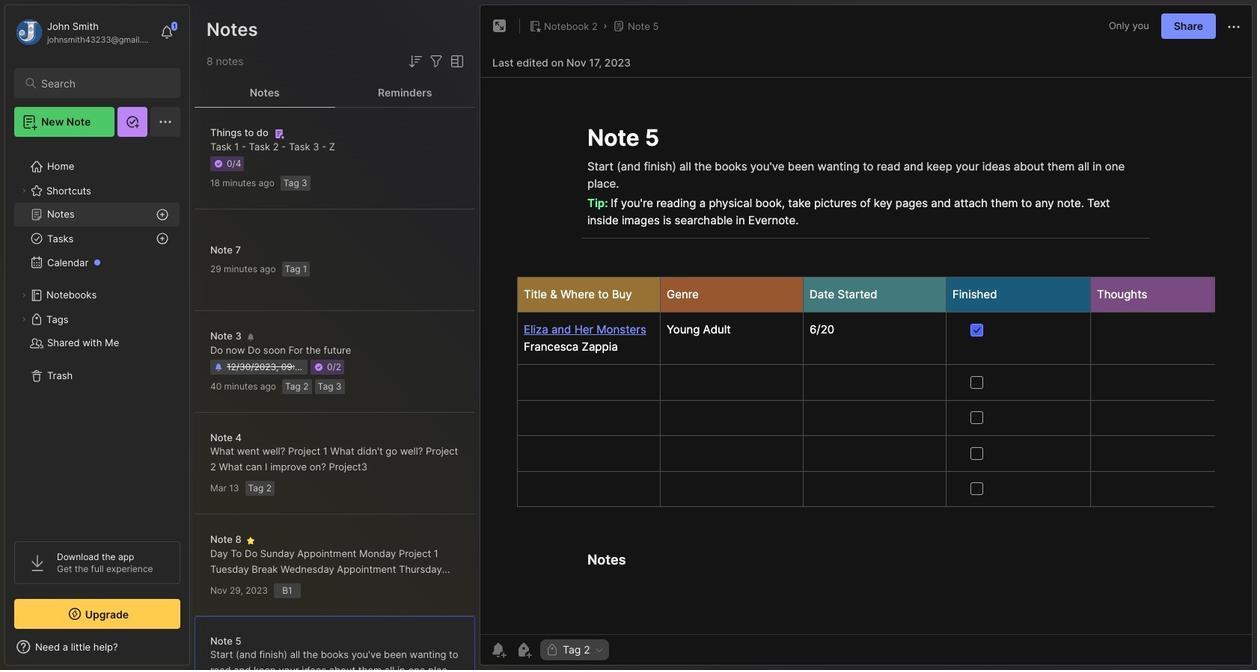 Task type: vqa. For each thing, say whether or not it's contained in the screenshot.
the with
no



Task type: describe. For each thing, give the bounding box(es) containing it.
tree inside main element
[[5, 146, 189, 529]]

Tag 2 Tag actions field
[[591, 645, 605, 656]]

expand note image
[[491, 17, 509, 35]]

Add filters field
[[427, 52, 445, 70]]

main element
[[0, 0, 195, 671]]

Sort options field
[[407, 52, 424, 70]]

Account field
[[14, 17, 153, 47]]

note window element
[[480, 4, 1253, 670]]

add tag image
[[515, 642, 533, 660]]

View options field
[[445, 52, 466, 70]]

click to collapse image
[[189, 643, 200, 661]]

Note Editor text field
[[481, 77, 1252, 635]]

none search field inside main element
[[41, 74, 167, 92]]

More actions field
[[1226, 17, 1244, 36]]

expand tags image
[[19, 315, 28, 324]]



Task type: locate. For each thing, give the bounding box(es) containing it.
tree
[[5, 146, 189, 529]]

WHAT'S NEW field
[[5, 636, 189, 660]]

Search text field
[[41, 76, 167, 91]]

more actions image
[[1226, 18, 1244, 36]]

add filters image
[[427, 52, 445, 70]]

expand notebooks image
[[19, 291, 28, 300]]

None search field
[[41, 74, 167, 92]]

tab list
[[195, 78, 475, 108]]

add a reminder image
[[490, 642, 508, 660]]



